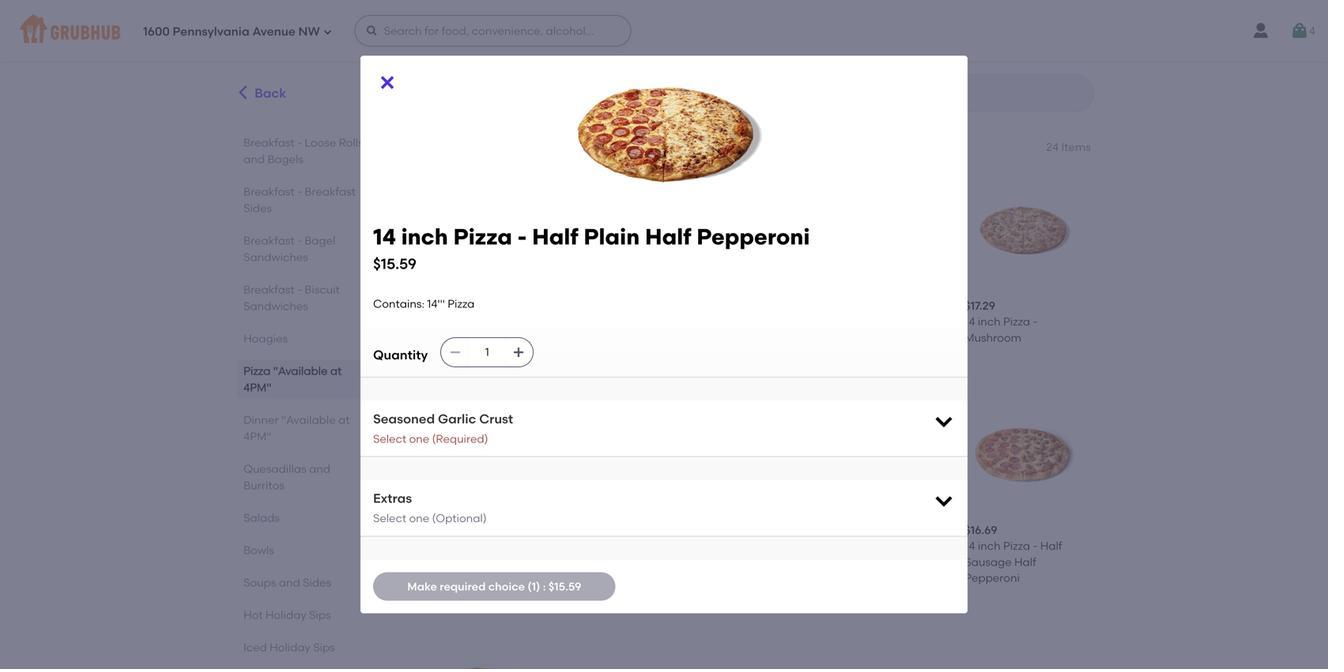 Task type: locate. For each thing, give the bounding box(es) containing it.
salads
[[244, 512, 280, 525]]

0 vertical spatial select
[[373, 432, 407, 446]]

14 inside "14 inch pizza - half plain half pepperoni $15.59"
[[373, 224, 396, 250]]

0 vertical spatial pizza "available at 4pm"
[[422, 135, 630, 155]]

sausage inside "$18.39 14 inch pizza - sausage pepperoni"
[[694, 556, 741, 569]]

$18.39 inside $18.39 14 inch pizza - sausage and green peppers
[[829, 524, 862, 537]]

inch inside 14 inch pizza - pepperoni
[[571, 315, 594, 329]]

half
[[532, 224, 579, 250], [645, 224, 692, 250], [769, 315, 791, 329], [723, 331, 745, 345], [1041, 540, 1063, 553], [1015, 556, 1037, 569]]

0 vertical spatial sides
[[244, 202, 272, 215]]

0 horizontal spatial svg image
[[378, 73, 397, 92]]

4pm" for pizza "available at 4pm" 'tab'
[[244, 381, 272, 395]]

sausage
[[558, 556, 605, 569], [694, 556, 741, 569], [829, 556, 876, 569], [965, 556, 1012, 569]]

(optional)
[[432, 512, 487, 526]]

$17.29 14 inch pizza - mushroom
[[965, 299, 1038, 345]]

4 sausage from the left
[[965, 556, 1012, 569]]

svg image
[[366, 25, 379, 37], [323, 27, 333, 37], [449, 346, 462, 359], [513, 346, 525, 359], [933, 410, 955, 432]]

inch inside $17.29 14 inch pizza - mushroom
[[978, 315, 1001, 329]]

pizza inside $18.39 14 inch pizza - sausage and green peppers
[[868, 540, 895, 553]]

holiday
[[266, 609, 307, 622], [270, 641, 311, 655]]

2 one from the top
[[409, 512, 430, 526]]

loose
[[305, 136, 336, 149]]

breakfast - breakfast sides tab
[[244, 183, 366, 217]]

0 horizontal spatial sides
[[244, 202, 272, 215]]

breakfast down breakfast - bagel sandwiches
[[244, 283, 295, 297]]

2 vertical spatial svg image
[[933, 490, 955, 512]]

1 $18.39 from the left
[[422, 524, 455, 537]]

1 vertical spatial plain
[[694, 331, 720, 345]]

0 vertical spatial plain
[[584, 224, 640, 250]]

0 horizontal spatial plain
[[584, 224, 640, 250]]

1 vertical spatial sandwiches
[[244, 300, 308, 313]]

2 horizontal spatial $18.39
[[829, 524, 862, 537]]

seasoned garlic crust select one (required)
[[373, 411, 513, 446]]

- inside the breakfast - breakfast sides
[[297, 185, 302, 199]]

14 inch pizza - half plain half pepperoni $15.59
[[373, 224, 810, 273]]

veggie
[[905, 315, 942, 329]]

and down dinner "available at 4pm" tab
[[309, 463, 331, 476]]

iced holiday sips tab
[[244, 640, 366, 656]]

sandwiches up hoagies
[[244, 300, 308, 313]]

3 $18.39 from the left
[[829, 524, 862, 537]]

1 vertical spatial holiday
[[270, 641, 311, 655]]

breakfast
[[244, 136, 295, 149], [244, 185, 295, 199], [305, 185, 356, 199], [244, 234, 295, 248], [244, 283, 295, 297]]

sausage for 14 inch pizza - sausage pepperoni
[[694, 556, 741, 569]]

sausage for 14 inch pizza - sausage
[[558, 556, 605, 569]]

14 inside $18.39 14 inch pizza - sausage and green peppers
[[829, 540, 840, 553]]

extras
[[373, 491, 412, 507]]

plain
[[584, 224, 640, 250], [694, 331, 720, 345]]

select down seasoned
[[373, 432, 407, 446]]

$14.99 14 inch pizza - cheese
[[422, 299, 539, 329]]

sandwiches up breakfast - biscuit sandwiches
[[244, 251, 308, 264]]

1 horizontal spatial svg image
[[933, 490, 955, 512]]

sips down "hot holiday sips" tab
[[313, 641, 335, 655]]

3 sausage from the left
[[829, 556, 876, 569]]

1 horizontal spatial $18.39
[[694, 524, 727, 537]]

14 inch pizza - veggie button
[[823, 166, 953, 353]]

1 sandwiches from the top
[[244, 251, 308, 264]]

(1)
[[528, 580, 540, 594]]

dinner "available at 4pm"
[[244, 414, 350, 444]]

4pm"
[[585, 135, 630, 155], [244, 381, 272, 395], [244, 430, 272, 444]]

cheese
[[498, 315, 539, 329]]

at
[[563, 135, 581, 155], [330, 365, 342, 378], [338, 414, 350, 427]]

sips down soups and sides tab
[[309, 609, 331, 622]]

1 select from the top
[[373, 432, 407, 446]]

2 sandwiches from the top
[[244, 300, 308, 313]]

pizza "available at 4pm"
[[422, 135, 630, 155], [244, 365, 342, 395]]

sides up "hot holiday sips" tab
[[303, 577, 331, 590]]

1 vertical spatial one
[[409, 512, 430, 526]]

sausage inside '$17.29 14 inch pizza - sausage'
[[558, 556, 605, 569]]

sides
[[244, 202, 272, 215], [303, 577, 331, 590]]

0 vertical spatial $17.29
[[965, 299, 996, 313]]

pizza inside "$18.39 14 inch pizza - sausage pepperoni"
[[732, 540, 759, 553]]

1 vertical spatial $17.29
[[558, 524, 589, 537]]

1 vertical spatial "available
[[273, 365, 328, 378]]

$17.29 for $17.29 14 inch pizza - sausage
[[558, 524, 589, 537]]

one inside seasoned garlic crust select one (required)
[[409, 432, 430, 446]]

breakfast for breakfast - loose rolls and bagels
[[244, 136, 295, 149]]

holiday for hot
[[266, 609, 307, 622]]

1 horizontal spatial sides
[[303, 577, 331, 590]]

14 inside $17.29 14 inch pizza - mushroom
[[965, 315, 976, 329]]

14 inch pizza - sausage pepperoni image
[[694, 397, 810, 514]]

$17.29 inside '$17.29 14 inch pizza - sausage'
[[558, 524, 589, 537]]

crust
[[479, 411, 513, 427]]

2 vertical spatial "available
[[281, 414, 336, 427]]

4pm" inside pizza "available at 4pm"
[[244, 381, 272, 395]]

breakfast inside breakfast - bagel sandwiches
[[244, 234, 295, 248]]

breakfast - bagel sandwiches
[[244, 234, 336, 264]]

breakfast - bagel sandwiches tab
[[244, 233, 366, 266]]

2 horizontal spatial svg image
[[1291, 21, 1310, 40]]

hot holiday sips
[[244, 609, 331, 622]]

pizza inside $17.29 14 inch pizza - mushroom
[[1004, 315, 1031, 329]]

- inside breakfast - loose rolls and bagels
[[297, 136, 302, 149]]

0 vertical spatial one
[[409, 432, 430, 446]]

breakfast down the breakfast - breakfast sides
[[244, 234, 295, 248]]

iced holiday sips
[[244, 641, 335, 655]]

sandwiches inside breakfast - biscuit sandwiches
[[244, 300, 308, 313]]

at for dinner "available at 4pm" tab
[[338, 414, 350, 427]]

sips for iced holiday sips
[[313, 641, 335, 655]]

2 vertical spatial at
[[338, 414, 350, 427]]

1 vertical spatial select
[[373, 512, 407, 526]]

sandwiches for bagel
[[244, 251, 308, 264]]

$15.59
[[373, 255, 417, 273], [549, 580, 582, 594]]

4 button
[[1291, 17, 1316, 45]]

inch
[[401, 224, 448, 250], [435, 315, 458, 329], [571, 315, 594, 329], [707, 315, 730, 329], [843, 315, 865, 329], [978, 315, 1001, 329], [435, 540, 458, 553], [571, 540, 594, 553], [707, 540, 730, 553], [843, 540, 865, 553], [978, 540, 1001, 553]]

one down extras
[[409, 512, 430, 526]]

1 vertical spatial sides
[[303, 577, 331, 590]]

quesadillas
[[244, 463, 307, 476]]

0 horizontal spatial $17.29
[[558, 524, 589, 537]]

sandwiches inside breakfast - bagel sandwiches
[[244, 251, 308, 264]]

svg image
[[1291, 21, 1310, 40], [378, 73, 397, 92], [933, 490, 955, 512]]

"available inside dinner "available at 4pm"
[[281, 414, 336, 427]]

pizza inside '14 inch pizza - half plain half pepperoni'
[[732, 315, 759, 329]]

0 horizontal spatial pizza "available at 4pm"
[[244, 365, 342, 395]]

garlic
[[438, 411, 476, 427]]

pizza inside "14 inch pizza - half plain half pepperoni $15.59"
[[454, 224, 512, 250]]

back button
[[234, 74, 287, 112]]

mushroom
[[965, 331, 1022, 345]]

pizza
[[422, 135, 467, 155], [454, 224, 512, 250], [448, 297, 475, 311], [461, 315, 488, 329], [597, 315, 624, 329], [732, 315, 759, 329], [868, 315, 895, 329], [1004, 315, 1031, 329], [244, 365, 271, 378], [461, 540, 488, 553], [597, 540, 624, 553], [732, 540, 759, 553], [868, 540, 895, 553], [1004, 540, 1031, 553]]

$18.39 inside $18.39 14 inch pizza - supreme
[[422, 524, 455, 537]]

bowls tab
[[244, 543, 366, 559]]

0 vertical spatial sips
[[309, 609, 331, 622]]

"available for dinner "available at 4pm" tab
[[281, 414, 336, 427]]

at inside 'tab'
[[330, 365, 342, 378]]

at for pizza "available at 4pm" 'tab'
[[330, 365, 342, 378]]

and inside $18.39 14 inch pizza - sausage and green peppers
[[879, 556, 900, 569]]

$18.39 14 inch pizza - sausage and green peppers
[[829, 524, 936, 585]]

1 horizontal spatial pizza "available at 4pm"
[[422, 135, 630, 155]]

1 horizontal spatial plain
[[694, 331, 720, 345]]

breakfast up bagels
[[244, 136, 295, 149]]

1 vertical spatial at
[[330, 365, 342, 378]]

breakfast down bagels
[[244, 185, 295, 199]]

and left green
[[879, 556, 900, 569]]

"available inside pizza "available at 4pm" 'tab'
[[273, 365, 328, 378]]

4pm" inside dinner "available at 4pm"
[[244, 430, 272, 444]]

0 vertical spatial holiday
[[266, 609, 307, 622]]

pepperoni inside "14 inch pizza - half plain half pepperoni $15.59"
[[697, 224, 810, 250]]

- inside breakfast - biscuit sandwiches
[[297, 283, 302, 297]]

0 horizontal spatial $15.59
[[373, 255, 417, 273]]

hoagies
[[244, 332, 288, 346]]

bowls
[[244, 544, 274, 558]]

1 vertical spatial 4pm"
[[244, 381, 272, 395]]

contains:
[[373, 297, 425, 311]]

pepperoni inside '14 inch pizza - half plain half pepperoni'
[[747, 331, 802, 345]]

make
[[408, 580, 437, 594]]

green
[[903, 556, 936, 569]]

inch inside '14 inch pizza - half plain half pepperoni'
[[707, 315, 730, 329]]

2 sausage from the left
[[694, 556, 741, 569]]

caret left icon image
[[235, 84, 252, 101]]

1 vertical spatial sips
[[313, 641, 335, 655]]

-
[[297, 136, 302, 149], [297, 185, 302, 199], [518, 224, 527, 250], [297, 234, 302, 248], [297, 283, 302, 297], [491, 315, 495, 329], [626, 315, 631, 329], [762, 315, 767, 329], [898, 315, 902, 329], [1033, 315, 1038, 329], [491, 540, 495, 553], [626, 540, 631, 553], [762, 540, 767, 553], [898, 540, 902, 553], [1033, 540, 1038, 553]]

one down seasoned
[[409, 432, 430, 446]]

0 horizontal spatial $18.39
[[422, 524, 455, 537]]

14 inch pizza - sausage image
[[558, 397, 675, 514]]

"available
[[471, 135, 559, 155], [273, 365, 328, 378], [281, 414, 336, 427]]

breakfast inside breakfast - biscuit sandwiches
[[244, 283, 295, 297]]

$18.39
[[422, 524, 455, 537], [694, 524, 727, 537], [829, 524, 862, 537]]

2 vertical spatial 4pm"
[[244, 430, 272, 444]]

14 inch pizza - mushroom image
[[965, 172, 1082, 289]]

and left bagels
[[244, 153, 265, 166]]

select down extras
[[373, 512, 407, 526]]

pepperoni
[[697, 224, 810, 250], [558, 331, 613, 345], [747, 331, 802, 345], [743, 556, 798, 569], [965, 572, 1020, 585]]

inch inside $16.69 14 inch pizza - half sausage half pepperoni
[[978, 540, 1001, 553]]

and right soups
[[279, 577, 300, 590]]

14 inch pizza - half plain half pepperoni
[[694, 315, 802, 345]]

dinner
[[244, 414, 279, 427]]

1 horizontal spatial $15.59
[[549, 580, 582, 594]]

1 horizontal spatial $17.29
[[965, 299, 996, 313]]

one
[[409, 432, 430, 446], [409, 512, 430, 526]]

plain inside "14 inch pizza - half plain half pepperoni $15.59"
[[584, 224, 640, 250]]

breakfast for breakfast - breakfast sides
[[244, 185, 295, 199]]

holiday down hot holiday sips
[[270, 641, 311, 655]]

- inside '14 inch pizza - half plain half pepperoni'
[[762, 315, 767, 329]]

inch inside '$17.29 14 inch pizza - sausage'
[[571, 540, 594, 553]]

inch inside $18.39 14 inch pizza - sausage and green peppers
[[843, 540, 865, 553]]

sandwiches
[[244, 251, 308, 264], [244, 300, 308, 313]]

$15.59 right :
[[549, 580, 582, 594]]

back
[[255, 86, 286, 101]]

$15.59 up the "contains:"
[[373, 255, 417, 273]]

sausage inside $18.39 14 inch pizza - sausage and green peppers
[[829, 556, 876, 569]]

14 inch pizza - supreme image
[[422, 397, 539, 514]]

0 vertical spatial sandwiches
[[244, 251, 308, 264]]

at inside dinner "available at 4pm"
[[338, 414, 350, 427]]

2 select from the top
[[373, 512, 407, 526]]

1 sausage from the left
[[558, 556, 605, 569]]

breakfast for breakfast - bagel sandwiches
[[244, 234, 295, 248]]

holiday down soups and sides
[[266, 609, 307, 622]]

select inside extras select one (optional)
[[373, 512, 407, 526]]

bagel
[[305, 234, 336, 248]]

and
[[244, 153, 265, 166], [309, 463, 331, 476], [879, 556, 900, 569], [279, 577, 300, 590]]

plain inside '14 inch pizza - half plain half pepperoni'
[[694, 331, 720, 345]]

sips
[[309, 609, 331, 622], [313, 641, 335, 655]]

and inside soups and sides tab
[[279, 577, 300, 590]]

supreme
[[422, 556, 471, 569]]

sides up breakfast - bagel sandwiches
[[244, 202, 272, 215]]

1 vertical spatial pizza "available at 4pm"
[[244, 365, 342, 395]]

0 vertical spatial $15.59
[[373, 255, 417, 273]]

inch inside "14 inch pizza - half plain half pepperoni $15.59"
[[401, 224, 448, 250]]

$18.39 inside "$18.39 14 inch pizza - sausage pepperoni"
[[694, 524, 727, 537]]

$18.39 14 inch pizza - sausage pepperoni
[[694, 524, 798, 569]]

select
[[373, 432, 407, 446], [373, 512, 407, 526]]

bagels
[[268, 153, 304, 166]]

$16.69
[[965, 524, 998, 537]]

2 $18.39 from the left
[[694, 524, 727, 537]]

$17.29
[[965, 299, 996, 313], [558, 524, 589, 537]]

14
[[373, 224, 396, 250], [422, 315, 433, 329], [558, 315, 568, 329], [694, 315, 704, 329], [829, 315, 840, 329], [965, 315, 976, 329], [422, 540, 433, 553], [558, 540, 568, 553], [694, 540, 704, 553], [829, 540, 840, 553], [965, 540, 976, 553]]

breakfast inside breakfast - loose rolls and bagels
[[244, 136, 295, 149]]

1 one from the top
[[409, 432, 430, 446]]

$17.29 inside $17.29 14 inch pizza - mushroom
[[965, 299, 996, 313]]

0 vertical spatial svg image
[[1291, 21, 1310, 40]]



Task type: vqa. For each thing, say whether or not it's contained in the screenshot.
top 30
no



Task type: describe. For each thing, give the bounding box(es) containing it.
soups and sides
[[244, 577, 331, 590]]

sandwiches for biscuit
[[244, 300, 308, 313]]

1600 pennsylvania avenue nw
[[143, 25, 320, 39]]

- inside $18.39 14 inch pizza - supreme
[[491, 540, 495, 553]]

sips for hot holiday sips
[[309, 609, 331, 622]]

salads tab
[[244, 510, 366, 527]]

14 inch pizza - pepperoni image
[[558, 172, 675, 289]]

- inside $14.99 14 inch pizza - cheese
[[491, 315, 495, 329]]

$18.39 for $18.39 14 inch pizza - sausage pepperoni
[[694, 524, 727, 537]]

nw
[[298, 25, 320, 39]]

pepperoni inside $16.69 14 inch pizza - half sausage half pepperoni
[[965, 572, 1020, 585]]

- inside "14 inch pizza - half plain half pepperoni $15.59"
[[518, 224, 527, 250]]

svg image inside 4 button
[[1291, 21, 1310, 40]]

breakfast - loose rolls and bagels tab
[[244, 134, 366, 168]]

14 inside "$18.39 14 inch pizza - sausage pepperoni"
[[694, 540, 704, 553]]

holiday for iced
[[270, 641, 311, 655]]

breakfast - breakfast sides
[[244, 185, 356, 215]]

14 inch pizza - pepperoni
[[558, 315, 631, 345]]

14 inside $16.69 14 inch pizza - half sausage half pepperoni
[[965, 540, 976, 553]]

$18.39 for $18.39 14 inch pizza - supreme
[[422, 524, 455, 537]]

pepperoni inside "$18.39 14 inch pizza - sausage pepperoni"
[[743, 556, 798, 569]]

pizza inside '$17.29 14 inch pizza - sausage'
[[597, 540, 624, 553]]

$18.39 14 inch pizza - supreme
[[422, 524, 495, 569]]

hot holiday sips tab
[[244, 607, 366, 624]]

14 inside $14.99 14 inch pizza - cheese
[[422, 315, 433, 329]]

breakfast for breakfast - biscuit sandwiches
[[244, 283, 295, 297]]

inch inside $14.99 14 inch pizza - cheese
[[435, 315, 458, 329]]

sausage inside $16.69 14 inch pizza - half sausage half pepperoni
[[965, 556, 1012, 569]]

$14.99
[[422, 299, 455, 313]]

sides inside the breakfast - breakfast sides
[[244, 202, 272, 215]]

choice
[[489, 580, 525, 594]]

extras select one (optional)
[[373, 491, 487, 526]]

pizza inside 14 inch pizza - pepperoni
[[597, 315, 624, 329]]

1 vertical spatial $15.59
[[549, 580, 582, 594]]

14 inside '$17.29 14 inch pizza - sausage'
[[558, 540, 568, 553]]

14 inch pizza - pepperoni button
[[552, 166, 681, 353]]

14 inch pizza - veggie
[[829, 315, 942, 329]]

"available for pizza "available at 4pm" 'tab'
[[273, 365, 328, 378]]

pizza inside 'tab'
[[244, 365, 271, 378]]

4pm" for dinner "available at 4pm" tab
[[244, 430, 272, 444]]

inch inside $18.39 14 inch pizza - supreme
[[435, 540, 458, 553]]

contains: 14'" pizza
[[373, 297, 475, 311]]

- inside "$18.39 14 inch pizza - sausage pepperoni"
[[762, 540, 767, 553]]

rolls
[[339, 136, 364, 149]]

$15.59 inside "14 inch pizza - half plain half pepperoni $15.59"
[[373, 255, 417, 273]]

soups and sides tab
[[244, 575, 366, 592]]

(required)
[[432, 432, 488, 446]]

pizza inside $16.69 14 inch pizza - half sausage half pepperoni
[[1004, 540, 1031, 553]]

breakfast - loose rolls and bagels
[[244, 136, 364, 166]]

14 inside $18.39 14 inch pizza - supreme
[[422, 540, 433, 553]]

and inside quesadillas and burritos
[[309, 463, 331, 476]]

0 vertical spatial 4pm"
[[585, 135, 630, 155]]

pennsylvania
[[173, 25, 250, 39]]

14'"
[[427, 297, 445, 311]]

seasoned
[[373, 411, 435, 427]]

quesadillas and burritos
[[244, 463, 331, 493]]

pizza "available at 4pm" tab
[[244, 363, 366, 396]]

4
[[1310, 24, 1316, 37]]

24
[[1047, 140, 1059, 154]]

breakfast down breakfast - loose rolls and bagels 'tab'
[[305, 185, 356, 199]]

14 inside 14 inch pizza - pepperoni
[[558, 315, 568, 329]]

- inside $18.39 14 inch pizza - sausage and green peppers
[[898, 540, 902, 553]]

pizza inside $14.99 14 inch pizza - cheese
[[461, 315, 488, 329]]

select inside seasoned garlic crust select one (required)
[[373, 432, 407, 446]]

pizza inside $18.39 14 inch pizza - supreme
[[461, 540, 488, 553]]

0 vertical spatial at
[[563, 135, 581, 155]]

pizza "available at 4pm" inside 'tab'
[[244, 365, 342, 395]]

1 vertical spatial svg image
[[378, 73, 397, 92]]

burritos
[[244, 479, 285, 493]]

:
[[543, 580, 546, 594]]

14 inch pizza - sausage and green peppers image
[[829, 397, 946, 514]]

14 inch pizza - cheese image
[[422, 172, 539, 289]]

sausage for 14 inch pizza - sausage and green peppers
[[829, 556, 876, 569]]

iced
[[244, 641, 267, 655]]

0 vertical spatial "available
[[471, 135, 559, 155]]

14 inch pizza - half plain half mushroom image
[[422, 637, 539, 670]]

breakfast - biscuit sandwiches tab
[[244, 282, 366, 315]]

1600
[[143, 25, 170, 39]]

$16.69 14 inch pizza - half sausage half pepperoni
[[965, 524, 1063, 585]]

14 inch pizza - half plain half pepperoni image
[[694, 172, 810, 289]]

24 items
[[1047, 140, 1091, 154]]

- inside $17.29 14 inch pizza - mushroom
[[1033, 315, 1038, 329]]

main navigation navigation
[[0, 0, 1329, 62]]

soups
[[244, 577, 276, 590]]

hoagies tab
[[244, 331, 366, 347]]

one inside extras select one (optional)
[[409, 512, 430, 526]]

14 inch pizza - half sausage half pepperoni image
[[965, 397, 1082, 514]]

peppers
[[829, 572, 874, 585]]

inch inside "$18.39 14 inch pizza - sausage pepperoni"
[[707, 540, 730, 553]]

hot
[[244, 609, 263, 622]]

- inside $16.69 14 inch pizza - half sausage half pepperoni
[[1033, 540, 1038, 553]]

- inside '$17.29 14 inch pizza - sausage'
[[626, 540, 631, 553]]

pepperoni inside 14 inch pizza - pepperoni
[[558, 331, 613, 345]]

required
[[440, 580, 486, 594]]

make required choice (1) : $15.59
[[408, 580, 582, 594]]

- inside breakfast - bagel sandwiches
[[297, 234, 302, 248]]

and inside breakfast - loose rolls and bagels
[[244, 153, 265, 166]]

dinner "available at 4pm" tab
[[244, 412, 366, 445]]

$17.29 14 inch pizza - sausage
[[558, 524, 631, 569]]

14 inside '14 inch pizza - half plain half pepperoni'
[[694, 315, 704, 329]]

avenue
[[252, 25, 296, 39]]

$17.29 for $17.29 14 inch pizza - mushroom
[[965, 299, 996, 313]]

quantity
[[373, 348, 428, 363]]

plain for 14 inch pizza - half plain half pepperoni $15.59
[[584, 224, 640, 250]]

- inside 14 inch pizza - pepperoni
[[626, 315, 631, 329]]

biscuit
[[305, 283, 340, 297]]

breakfast - biscuit sandwiches
[[244, 283, 340, 313]]

Input item quantity number field
[[470, 338, 505, 367]]

14 inch pizza - half plain half sausage image
[[558, 637, 675, 670]]

plain for 14 inch pizza - half plain half pepperoni
[[694, 331, 720, 345]]

items
[[1062, 140, 1091, 154]]

$18.39 for $18.39 14 inch pizza - sausage and green peppers
[[829, 524, 862, 537]]

quesadillas and burritos tab
[[244, 461, 366, 494]]

14 inch pizza - half plain half pepperoni button
[[687, 166, 817, 353]]



